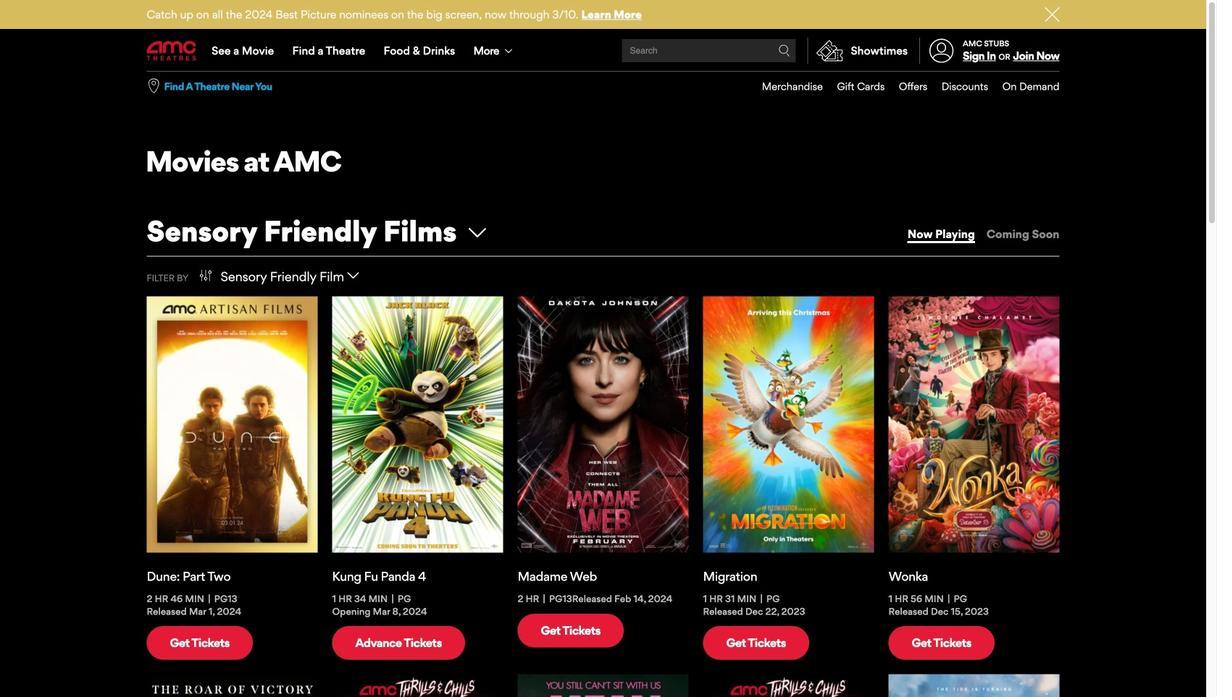 Task type: describe. For each thing, give the bounding box(es) containing it.
movie poster for kung fu panda 4 image
[[332, 297, 503, 553]]

search the AMC website text field
[[628, 45, 779, 56]]

5 menu item from the left
[[988, 72, 1060, 101]]

movie poster for wonka image
[[889, 297, 1060, 553]]

user profile image
[[921, 39, 962, 63]]

movie poster for night swim image
[[332, 675, 503, 698]]

0 vertical spatial menu
[[147, 30, 1060, 71]]

sign in or join amc stubs element
[[919, 30, 1060, 71]]

4 menu item from the left
[[928, 72, 988, 101]]

1 menu item from the left
[[748, 72, 823, 101]]

movie poster for demon slayer: kimetsu no yaiba - to the hashira training image
[[147, 675, 318, 698]]

submit search icon image
[[779, 45, 790, 57]]

1 vertical spatial menu
[[748, 72, 1060, 101]]

3 menu item from the left
[[885, 72, 928, 101]]



Task type: vqa. For each thing, say whether or not it's contained in the screenshot.
/ to the bottom
no



Task type: locate. For each thing, give the bounding box(es) containing it.
cookie consent banner dialog
[[0, 659, 1206, 698]]

movie poster for mean girls image
[[518, 675, 689, 698]]

menu item
[[748, 72, 823, 101], [823, 72, 885, 101], [885, 72, 928, 101], [928, 72, 988, 101], [988, 72, 1060, 101]]

amc logo image
[[147, 41, 197, 61], [147, 41, 197, 61]]

showtimes image
[[808, 38, 851, 64]]

movie poster for migration image
[[703, 297, 874, 553]]

menu
[[147, 30, 1060, 71], [748, 72, 1060, 101]]

movie poster for dune: part two image
[[147, 297, 318, 553]]

2 menu item from the left
[[823, 72, 885, 101]]

movie poster for lisa frankenstein image
[[703, 675, 874, 698]]

movie poster for aquaman and the lost kingdom image
[[889, 675, 1060, 698]]

movie poster for madame web image
[[518, 297, 689, 553]]



